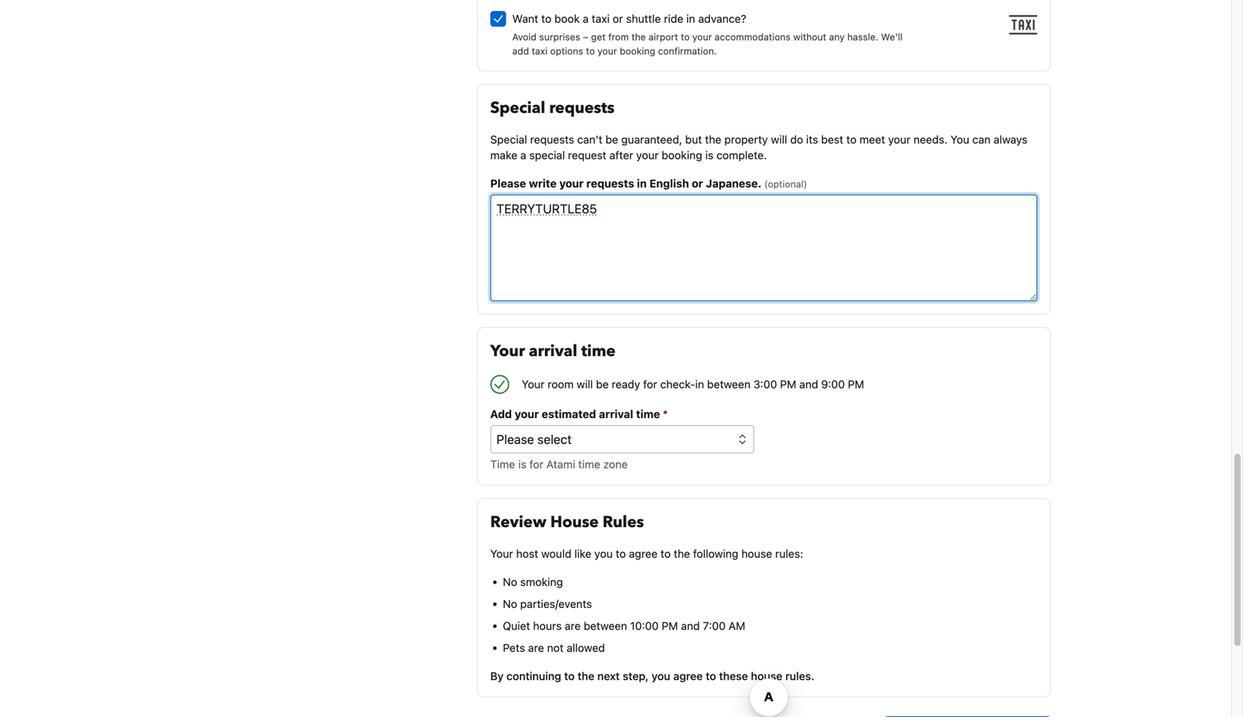 Task type: describe. For each thing, give the bounding box(es) containing it.
but
[[685, 133, 702, 146]]

can't
[[577, 133, 603, 146]]

allowed
[[567, 642, 605, 655]]

following
[[693, 548, 738, 561]]

these
[[719, 670, 748, 683]]

shuttle
[[626, 12, 661, 25]]

the inside avoid surprises – get from the airport to your accommodations without any hassle. we'll add taxi options to your booking confirmation.
[[632, 32, 646, 43]]

requests for special requests can't be guaranteed, but the property will do its best to meet your needs. you can always make a special request after your booking is complete.
[[530, 133, 574, 146]]

house for rules.
[[751, 670, 783, 683]]

special requests
[[490, 97, 615, 119]]

your right write
[[559, 177, 584, 190]]

needs.
[[914, 133, 948, 146]]

1 horizontal spatial a
[[583, 12, 589, 25]]

special for special requests can't be guaranteed, but the property will do its best to meet your needs. you can always make a special request after your booking is complete.
[[490, 133, 527, 146]]

pets are not allowed
[[503, 642, 605, 655]]

to down pets are not allowed
[[564, 670, 575, 683]]

to down –
[[586, 46, 595, 57]]

write
[[529, 177, 557, 190]]

house
[[550, 512, 599, 534]]

surprises
[[539, 32, 580, 43]]

1 horizontal spatial arrival
[[599, 408, 633, 421]]

to up confirmation.
[[681, 32, 690, 43]]

avoid surprises – get from the airport to your accommodations without any hassle. we'll add taxi options to your booking confirmation.
[[512, 32, 903, 57]]

hassle.
[[847, 32, 878, 43]]

not
[[547, 642, 564, 655]]

a inside special requests can't be guaranteed, but the property will do its best to meet your needs. you can always make a special request after your booking is complete.
[[520, 149, 526, 162]]

*
[[663, 408, 668, 421]]

am
[[729, 620, 745, 633]]

time for *
[[636, 408, 660, 421]]

continuing
[[506, 670, 561, 683]]

advance?
[[698, 12, 746, 25]]

your right the meet
[[888, 133, 911, 146]]

meet
[[860, 133, 885, 146]]

japanese.
[[706, 177, 762, 190]]

book
[[555, 12, 580, 25]]

taxi inside avoid surprises – get from the airport to your accommodations without any hassle. we'll add taxi options to your booking confirmation.
[[532, 46, 548, 57]]

1 vertical spatial is
[[518, 458, 526, 471]]

0 horizontal spatial you
[[594, 548, 613, 561]]

your down guaranteed,
[[636, 149, 659, 162]]

quiet
[[503, 620, 530, 633]]

want
[[512, 12, 538, 25]]

to down rules
[[616, 548, 626, 561]]

rules.
[[785, 670, 814, 683]]

next
[[597, 670, 620, 683]]

estimated
[[542, 408, 596, 421]]

1 horizontal spatial between
[[707, 378, 751, 391]]

please write your requests in english or japanese. (optional)
[[490, 177, 807, 190]]

special for special requests
[[490, 97, 545, 119]]

do
[[790, 133, 803, 146]]

your for your room will be ready for check-in between 3:00 pm and 9:00 pm
[[522, 378, 545, 391]]

3:00 pm
[[754, 378, 796, 391]]

ready
[[612, 378, 640, 391]]

ride
[[664, 12, 683, 25]]

want to book a taxi or shuttle ride in advance?
[[512, 12, 746, 25]]

your down get
[[598, 46, 617, 57]]

be for guaranteed,
[[606, 133, 618, 146]]

pm
[[662, 620, 678, 633]]

add
[[512, 46, 529, 57]]

rules:
[[775, 548, 803, 561]]

atami
[[546, 458, 575, 471]]

hours
[[533, 620, 562, 633]]

would
[[541, 548, 572, 561]]

avoid
[[512, 32, 537, 43]]

your arrival time
[[490, 341, 616, 363]]

review house rules
[[490, 512, 644, 534]]

0 vertical spatial time
[[581, 341, 616, 363]]

1 vertical spatial for
[[529, 458, 543, 471]]

airport
[[649, 32, 678, 43]]

like
[[574, 548, 591, 561]]

requests for special requests
[[549, 97, 615, 119]]

the left next
[[578, 670, 595, 683]]

request
[[568, 149, 607, 162]]

0 vertical spatial are
[[565, 620, 581, 633]]

your room will be ready for check-in between 3:00 pm and 9:00 pm
[[522, 378, 864, 391]]

always
[[994, 133, 1028, 146]]

to left book
[[541, 12, 552, 25]]

parties/events
[[520, 598, 592, 611]]

special requests can't be guaranteed, but the property will do its best to meet your needs. you can always make a special request after your booking is complete.
[[490, 133, 1028, 162]]

quiet hours are between 10:00 pm and 7:00 am
[[503, 620, 745, 633]]

without
[[793, 32, 826, 43]]

2 vertical spatial in
[[695, 378, 704, 391]]

options
[[550, 46, 583, 57]]

from
[[608, 32, 629, 43]]

to inside special requests can't be guaranteed, but the property will do its best to meet your needs. you can always make a special request after your booking is complete.
[[846, 133, 857, 146]]

time is for atami time zone
[[490, 458, 628, 471]]

0 vertical spatial in
[[686, 12, 695, 25]]

booking inside special requests can't be guaranteed, but the property will do its best to meet your needs. you can always make a special request after your booking is complete.
[[662, 149, 702, 162]]

your right add
[[515, 408, 539, 421]]



Task type: locate. For each thing, give the bounding box(es) containing it.
1 vertical spatial will
[[577, 378, 593, 391]]

0 vertical spatial and
[[799, 378, 818, 391]]

is right time
[[518, 458, 526, 471]]

will right 'room'
[[577, 378, 593, 391]]

no smoking
[[503, 576, 563, 589]]

between
[[707, 378, 751, 391], [584, 620, 627, 633]]

1 vertical spatial house
[[751, 670, 783, 683]]

time
[[581, 341, 616, 363], [636, 408, 660, 421], [578, 458, 600, 471]]

1 vertical spatial and
[[681, 620, 700, 633]]

2 vertical spatial time
[[578, 458, 600, 471]]

you right the "like"
[[594, 548, 613, 561]]

0 vertical spatial will
[[771, 133, 787, 146]]

check-
[[660, 378, 695, 391]]

be for ready
[[596, 378, 609, 391]]

0 vertical spatial house
[[741, 548, 772, 561]]

special
[[490, 97, 545, 119], [490, 133, 527, 146]]

in left english
[[637, 177, 647, 190]]

agree
[[629, 548, 658, 561], [673, 670, 703, 683]]

between up allowed
[[584, 620, 627, 633]]

0 horizontal spatial taxi
[[532, 46, 548, 57]]

no up quiet
[[503, 598, 517, 611]]

to left following
[[661, 548, 671, 561]]

1 horizontal spatial booking
[[662, 149, 702, 162]]

step,
[[623, 670, 649, 683]]

host
[[516, 548, 538, 561]]

time up ready
[[581, 341, 616, 363]]

confirmation.
[[658, 46, 717, 57]]

or
[[613, 12, 623, 25], [692, 177, 703, 190]]

are
[[565, 620, 581, 633], [528, 642, 544, 655]]

no for no parties/events
[[503, 598, 517, 611]]

by
[[490, 670, 504, 683]]

0 vertical spatial or
[[613, 12, 623, 25]]

1 vertical spatial are
[[528, 642, 544, 655]]

accommodations
[[715, 32, 791, 43]]

arrival up 'room'
[[529, 341, 577, 363]]

0 vertical spatial taxi
[[592, 12, 610, 25]]

we'll
[[881, 32, 903, 43]]

special inside special requests can't be guaranteed, but the property will do its best to meet your needs. you can always make a special request after your booking is complete.
[[490, 133, 527, 146]]

0 vertical spatial be
[[606, 133, 618, 146]]

requests up can't
[[549, 97, 615, 119]]

1 vertical spatial between
[[584, 620, 627, 633]]

booking inside avoid surprises – get from the airport to your accommodations without any hassle. we'll add taxi options to your booking confirmation.
[[620, 46, 655, 57]]

review
[[490, 512, 546, 534]]

no for no smoking
[[503, 576, 517, 589]]

1 no from the top
[[503, 576, 517, 589]]

you
[[594, 548, 613, 561], [652, 670, 670, 683]]

will left do
[[771, 133, 787, 146]]

1 vertical spatial requests
[[530, 133, 574, 146]]

0 horizontal spatial between
[[584, 620, 627, 633]]

your left 'room'
[[522, 378, 545, 391]]

0 vertical spatial special
[[490, 97, 545, 119]]

your
[[692, 32, 712, 43], [598, 46, 617, 57], [888, 133, 911, 146], [636, 149, 659, 162], [559, 177, 584, 190], [515, 408, 539, 421]]

are right hours
[[565, 620, 581, 633]]

booking down from
[[620, 46, 655, 57]]

to left these
[[706, 670, 716, 683]]

or up from
[[613, 12, 623, 25]]

0 vertical spatial requests
[[549, 97, 615, 119]]

1 vertical spatial in
[[637, 177, 647, 190]]

taxi right add
[[532, 46, 548, 57]]

arrival down ready
[[599, 408, 633, 421]]

can
[[972, 133, 991, 146]]

1 vertical spatial no
[[503, 598, 517, 611]]

to right best
[[846, 133, 857, 146]]

0 vertical spatial agree
[[629, 548, 658, 561]]

no left smoking
[[503, 576, 517, 589]]

1 vertical spatial you
[[652, 670, 670, 683]]

be left ready
[[596, 378, 609, 391]]

the right but
[[705, 133, 721, 146]]

1 horizontal spatial for
[[643, 378, 657, 391]]

9:00 pm
[[821, 378, 864, 391]]

your left host
[[490, 548, 513, 561]]

the left following
[[674, 548, 690, 561]]

add
[[490, 408, 512, 421]]

house right these
[[751, 670, 783, 683]]

english
[[650, 177, 689, 190]]

house left rules:
[[741, 548, 772, 561]]

property
[[724, 133, 768, 146]]

guaranteed,
[[621, 133, 682, 146]]

1 vertical spatial or
[[692, 177, 703, 190]]

get
[[591, 32, 606, 43]]

best
[[821, 133, 843, 146]]

1 vertical spatial be
[[596, 378, 609, 391]]

house for rules:
[[741, 548, 772, 561]]

requests
[[549, 97, 615, 119], [530, 133, 574, 146], [586, 177, 634, 190]]

requests inside special requests can't be guaranteed, but the property will do its best to meet your needs. you can always make a special request after your booking is complete.
[[530, 133, 574, 146]]

will
[[771, 133, 787, 146], [577, 378, 593, 391]]

will inside special requests can't be guaranteed, but the property will do its best to meet your needs. you can always make a special request after your booking is complete.
[[771, 133, 787, 146]]

your for your arrival time
[[490, 341, 525, 363]]

1 vertical spatial taxi
[[532, 46, 548, 57]]

booking
[[620, 46, 655, 57], [662, 149, 702, 162]]

to
[[541, 12, 552, 25], [681, 32, 690, 43], [586, 46, 595, 57], [846, 133, 857, 146], [616, 548, 626, 561], [661, 548, 671, 561], [564, 670, 575, 683], [706, 670, 716, 683]]

its
[[806, 133, 818, 146]]

0 horizontal spatial booking
[[620, 46, 655, 57]]

2 special from the top
[[490, 133, 527, 146]]

–
[[583, 32, 588, 43]]

1 special from the top
[[490, 97, 545, 119]]

1 vertical spatial time
[[636, 408, 660, 421]]

by continuing to the next step, you agree to these house rules.
[[490, 670, 814, 683]]

room
[[548, 378, 574, 391]]

2 vertical spatial your
[[490, 548, 513, 561]]

1 horizontal spatial agree
[[673, 670, 703, 683]]

0 vertical spatial you
[[594, 548, 613, 561]]

0 horizontal spatial will
[[577, 378, 593, 391]]

agree down rules
[[629, 548, 658, 561]]

taxi up get
[[592, 12, 610, 25]]

0 horizontal spatial a
[[520, 149, 526, 162]]

your for your host would like you to agree to the following house rules:
[[490, 548, 513, 561]]

requests up the special
[[530, 133, 574, 146]]

0 vertical spatial arrival
[[529, 341, 577, 363]]

0 horizontal spatial is
[[518, 458, 526, 471]]

1 vertical spatial a
[[520, 149, 526, 162]]

be inside special requests can't be guaranteed, but the property will do its best to meet your needs. you can always make a special request after your booking is complete.
[[606, 133, 618, 146]]

(optional)
[[764, 179, 807, 190]]

time left *
[[636, 408, 660, 421]]

1 vertical spatial special
[[490, 133, 527, 146]]

be up after
[[606, 133, 618, 146]]

1 vertical spatial your
[[522, 378, 545, 391]]

your up confirmation.
[[692, 32, 712, 43]]

your host would like you to agree to the following house rules:
[[490, 548, 803, 561]]

7:00
[[703, 620, 726, 633]]

add your estimated arrival time *
[[490, 408, 668, 421]]

time
[[490, 458, 515, 471]]

0 horizontal spatial for
[[529, 458, 543, 471]]

1 horizontal spatial are
[[565, 620, 581, 633]]

in right ready
[[695, 378, 704, 391]]

2 no from the top
[[503, 598, 517, 611]]

smoking
[[520, 576, 563, 589]]

rules
[[603, 512, 644, 534]]

0 horizontal spatial and
[[681, 620, 700, 633]]

time for zone
[[578, 458, 600, 471]]

0 horizontal spatial agree
[[629, 548, 658, 561]]

you
[[951, 133, 969, 146]]

pets
[[503, 642, 525, 655]]

a
[[583, 12, 589, 25], [520, 149, 526, 162]]

no
[[503, 576, 517, 589], [503, 598, 517, 611]]

for left atami
[[529, 458, 543, 471]]

1 horizontal spatial or
[[692, 177, 703, 190]]

or right english
[[692, 177, 703, 190]]

for right ready
[[643, 378, 657, 391]]

please
[[490, 177, 526, 190]]

are left not
[[528, 642, 544, 655]]

1 horizontal spatial is
[[705, 149, 714, 162]]

is
[[705, 149, 714, 162], [518, 458, 526, 471]]

the
[[632, 32, 646, 43], [705, 133, 721, 146], [674, 548, 690, 561], [578, 670, 595, 683]]

in
[[686, 12, 695, 25], [637, 177, 647, 190], [695, 378, 704, 391]]

0 horizontal spatial are
[[528, 642, 544, 655]]

1 vertical spatial booking
[[662, 149, 702, 162]]

be
[[606, 133, 618, 146], [596, 378, 609, 391]]

in right ride
[[686, 12, 695, 25]]

the inside special requests can't be guaranteed, but the property will do its best to meet your needs. you can always make a special request after your booking is complete.
[[705, 133, 721, 146]]

0 vertical spatial your
[[490, 341, 525, 363]]

2 vertical spatial requests
[[586, 177, 634, 190]]

a right make
[[520, 149, 526, 162]]

any
[[829, 32, 845, 43]]

1 horizontal spatial you
[[652, 670, 670, 683]]

1 horizontal spatial and
[[799, 378, 818, 391]]

is left complete. on the right
[[705, 149, 714, 162]]

1 horizontal spatial will
[[771, 133, 787, 146]]

is inside special requests can't be guaranteed, but the property will do its best to meet your needs. you can always make a special request after your booking is complete.
[[705, 149, 714, 162]]

10:00
[[630, 620, 659, 633]]

0 vertical spatial a
[[583, 12, 589, 25]]

1 vertical spatial arrival
[[599, 408, 633, 421]]

0 horizontal spatial or
[[613, 12, 623, 25]]

special
[[529, 149, 565, 162]]

complete.
[[717, 149, 767, 162]]

zone
[[603, 458, 628, 471]]

between left 3:00 pm
[[707, 378, 751, 391]]

you right step, at the bottom of page
[[652, 670, 670, 683]]

no parties/events
[[503, 598, 592, 611]]

0 vertical spatial for
[[643, 378, 657, 391]]

booking down but
[[662, 149, 702, 162]]

0 vertical spatial booking
[[620, 46, 655, 57]]

arrival
[[529, 341, 577, 363], [599, 408, 633, 421]]

make
[[490, 149, 517, 162]]

a up –
[[583, 12, 589, 25]]

0 vertical spatial is
[[705, 149, 714, 162]]

the down the shuttle
[[632, 32, 646, 43]]

1 vertical spatial agree
[[673, 670, 703, 683]]

and right pm
[[681, 620, 700, 633]]

None text field
[[490, 195, 1037, 302]]

0 horizontal spatial arrival
[[529, 341, 577, 363]]

agree left these
[[673, 670, 703, 683]]

taxi
[[592, 12, 610, 25], [532, 46, 548, 57]]

1 horizontal spatial taxi
[[592, 12, 610, 25]]

time left zone
[[578, 458, 600, 471]]

your
[[490, 341, 525, 363], [522, 378, 545, 391], [490, 548, 513, 561]]

0 vertical spatial no
[[503, 576, 517, 589]]

0 vertical spatial between
[[707, 378, 751, 391]]

and right 3:00 pm
[[799, 378, 818, 391]]

requests down after
[[586, 177, 634, 190]]

after
[[609, 149, 633, 162]]

your up add
[[490, 341, 525, 363]]



Task type: vqa. For each thing, say whether or not it's contained in the screenshot.
first 6 from left
no



